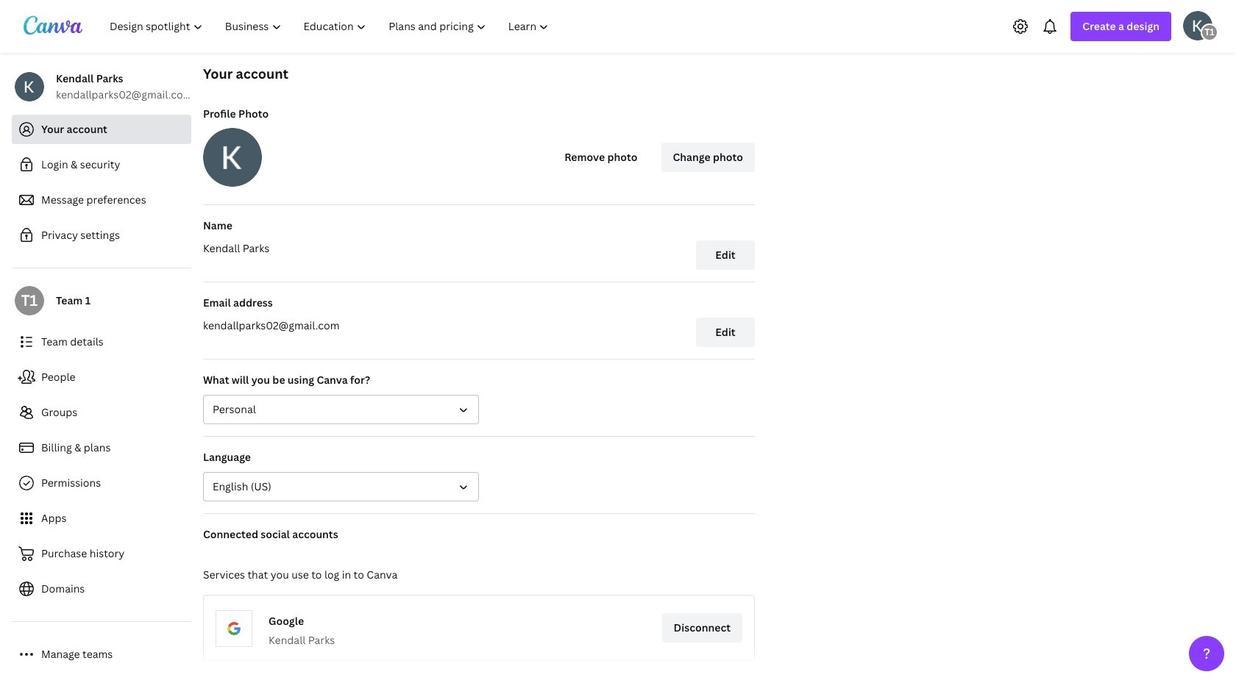 Task type: describe. For each thing, give the bounding box(es) containing it.
team 1 image
[[1202, 23, 1219, 41]]

team 1 image
[[15, 286, 44, 316]]

top level navigation element
[[100, 12, 562, 41]]

kendall parks image
[[1184, 11, 1213, 40]]



Task type: vqa. For each thing, say whether or not it's contained in the screenshot.
Button
yes



Task type: locate. For each thing, give the bounding box(es) containing it.
Language: English (US) button
[[203, 473, 479, 502]]

0 vertical spatial team 1 element
[[1202, 23, 1219, 41]]

team 1 element
[[1202, 23, 1219, 41], [15, 286, 44, 316]]

1 horizontal spatial team 1 element
[[1202, 23, 1219, 41]]

None button
[[203, 395, 479, 425]]

0 horizontal spatial team 1 element
[[15, 286, 44, 316]]

1 vertical spatial team 1 element
[[15, 286, 44, 316]]



